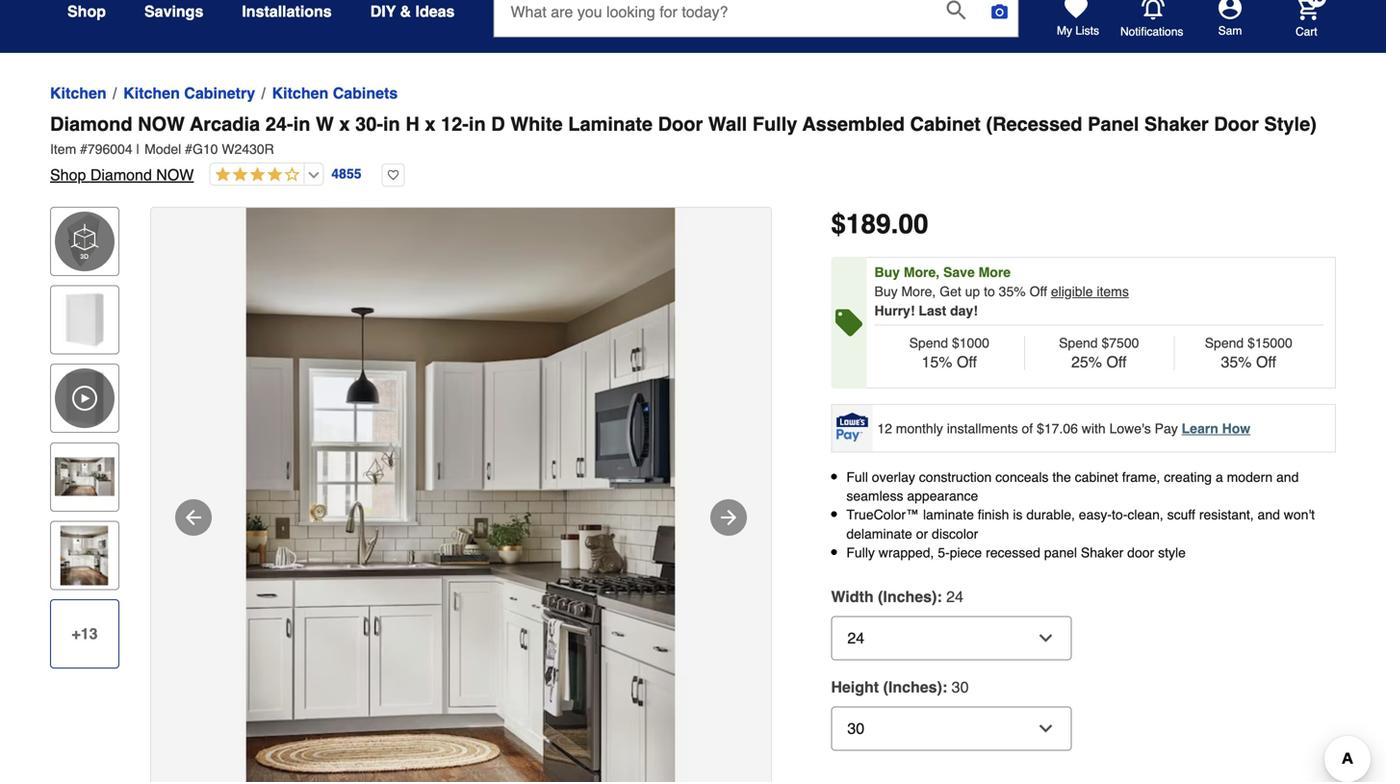 Task type: describe. For each thing, give the bounding box(es) containing it.
diy & ideas
[[370, 2, 455, 20]]

15%
[[922, 353, 953, 371]]

my lists
[[1057, 24, 1099, 38]]

35% inside buy more, get up to 35% off eligible items hurry! last day!
[[999, 284, 1026, 299]]

to
[[984, 284, 995, 299]]

lowe's
[[1110, 421, 1151, 436]]

more, for get
[[902, 284, 936, 299]]

buy for buy more, get up to 35% off eligible items hurry! last day!
[[875, 284, 898, 299]]

: for width (inches)
[[937, 588, 942, 606]]

kitchen cabinetry
[[123, 84, 255, 102]]

laminate
[[923, 508, 974, 523]]

panel
[[1044, 545, 1077, 561]]

1 # from the left
[[80, 142, 88, 157]]

shop for shop
[[67, 2, 106, 20]]

1 vertical spatial now
[[156, 166, 194, 184]]

the
[[1053, 470, 1071, 485]]

sam button
[[1184, 0, 1277, 39]]

last
[[919, 303, 947, 319]]

assembled
[[803, 113, 905, 135]]

style)
[[1264, 113, 1317, 135]]

lists
[[1076, 24, 1099, 38]]

style
[[1158, 545, 1186, 561]]

learn
[[1182, 421, 1219, 436]]

door
[[1127, 545, 1154, 561]]

tag filled image
[[836, 310, 862, 336]]

to-
[[1112, 508, 1128, 523]]

up
[[965, 284, 980, 299]]

30
[[952, 679, 969, 696]]

my
[[1057, 24, 1072, 38]]

: for height (inches)
[[942, 679, 948, 696]]

2 # from the left
[[185, 142, 193, 157]]

12-
[[441, 113, 469, 135]]

how
[[1222, 421, 1251, 436]]

spend for 35% off
[[1205, 335, 1244, 351]]

3 in from the left
[[469, 113, 486, 135]]

1 x from the left
[[339, 113, 350, 135]]

cabinets
[[333, 84, 398, 102]]

white
[[510, 113, 563, 135]]

cart button
[[1269, 0, 1327, 39]]

cabinetry
[[184, 84, 255, 102]]

shaker inside full overlay construction conceals the cabinet frame, creating a modern and seamless appearance truecolor™ laminate finish is durable, easy-to-clean, scuff resistant, and won't delaminate or discolor fully wrapped, 5-piece recessed panel shaker door style
[[1081, 545, 1124, 561]]

5-
[[938, 545, 950, 561]]

creating
[[1164, 470, 1212, 485]]

monthly
[[896, 421, 943, 436]]

ideas
[[415, 2, 455, 20]]

sam
[[1218, 24, 1242, 38]]

scuff
[[1167, 508, 1196, 523]]

796004
[[88, 142, 132, 157]]

spend $15000 35% off
[[1205, 335, 1293, 371]]

w
[[316, 113, 334, 135]]

$
[[831, 209, 846, 240]]

fully inside full overlay construction conceals the cabinet frame, creating a modern and seamless appearance truecolor™ laminate finish is durable, easy-to-clean, scuff resistant, and won't delaminate or discolor fully wrapped, 5-piece recessed panel shaker door style
[[847, 545, 875, 561]]

lowe's home improvement cart image
[[1296, 0, 1319, 20]]

spend for 25% off
[[1059, 335, 1098, 351]]

now inside diamond now arcadia 24-in w x 30-in h x 12-in d white laminate door wall fully assembled cabinet (recessed panel shaker door style) item # 796004 | model # g10 w2430r
[[138, 113, 185, 135]]

25%
[[1071, 353, 1102, 371]]

pay
[[1155, 421, 1178, 436]]

cart
[[1296, 25, 1318, 38]]

buy more, save more
[[875, 265, 1011, 280]]

installments
[[947, 421, 1018, 436]]

&
[[400, 2, 411, 20]]

items
[[1097, 284, 1129, 299]]

$ 189 . 00
[[831, 209, 929, 240]]

buy more, get up to 35% off eligible items hurry! last day!
[[875, 284, 1129, 319]]

full
[[847, 470, 868, 485]]

get
[[940, 284, 961, 299]]

width
[[831, 588, 874, 606]]

clean,
[[1128, 508, 1164, 523]]

kitchen link
[[50, 82, 107, 105]]

+13
[[72, 625, 98, 643]]

height
[[831, 679, 879, 696]]

Search Query text field
[[494, 0, 931, 37]]

installations button
[[242, 0, 332, 29]]

spend $7500 25% off
[[1059, 335, 1139, 371]]

easy-
[[1079, 508, 1112, 523]]

00
[[899, 209, 929, 240]]

piece
[[950, 545, 982, 561]]

save
[[943, 265, 975, 280]]

width (inches) : 24
[[831, 588, 964, 606]]

kitchen for kitchen cabinetry
[[123, 84, 180, 102]]

construction
[[919, 470, 992, 485]]

fully inside diamond now arcadia 24-in w x 30-in h x 12-in d white laminate door wall fully assembled cabinet (recessed panel shaker door style) item # 796004 | model # g10 w2430r
[[753, 113, 798, 135]]

arrow left image
[[182, 506, 205, 529]]

spend $1000 15% off
[[909, 335, 990, 371]]

search image
[[947, 0, 966, 19]]

30-
[[355, 113, 383, 135]]

shop button
[[67, 0, 106, 29]]

(inches) for height (inches)
[[883, 679, 942, 696]]

lowe's home improvement lists image
[[1065, 0, 1088, 19]]

spend for 15% off
[[909, 335, 948, 351]]

a
[[1216, 470, 1223, 485]]

4 stars image
[[210, 167, 300, 184]]

1 vertical spatial diamond
[[90, 166, 152, 184]]

lowes pay logo image
[[833, 413, 872, 442]]



Task type: vqa. For each thing, say whether or not it's contained in the screenshot.
And
yes



Task type: locate. For each thing, give the bounding box(es) containing it.
35% inside spend $15000 35% off
[[1221, 353, 1252, 371]]

diamond inside diamond now arcadia 24-in w x 30-in h x 12-in d white laminate door wall fully assembled cabinet (recessed panel shaker door style) item # 796004 | model # g10 w2430r
[[50, 113, 132, 135]]

camera image
[[990, 2, 1009, 21]]

off down $15000
[[1256, 353, 1277, 371]]

shaker right panel
[[1145, 113, 1209, 135]]

diy
[[370, 2, 396, 20]]

$15000
[[1248, 335, 1293, 351]]

1 vertical spatial buy
[[875, 284, 898, 299]]

now up model
[[138, 113, 185, 135]]

wall
[[708, 113, 747, 135]]

spend
[[909, 335, 948, 351], [1059, 335, 1098, 351], [1205, 335, 1244, 351]]

hurry!
[[875, 303, 915, 319]]

now down model
[[156, 166, 194, 184]]

resistant,
[[1199, 508, 1254, 523]]

kitchen up model
[[123, 84, 180, 102]]

1 vertical spatial :
[[942, 679, 948, 696]]

kitchen for kitchen
[[50, 84, 107, 102]]

0 horizontal spatial x
[[339, 113, 350, 135]]

1 vertical spatial more,
[[902, 284, 936, 299]]

won't
[[1284, 508, 1315, 523]]

spend inside spend $7500 25% off
[[1059, 335, 1098, 351]]

fully down delaminate
[[847, 545, 875, 561]]

1 horizontal spatial spend
[[1059, 335, 1098, 351]]

(inches) for width (inches)
[[878, 588, 937, 606]]

kitchen for kitchen cabinets
[[272, 84, 329, 102]]

kitchen up item
[[50, 84, 107, 102]]

0 vertical spatial buy
[[875, 265, 900, 280]]

off for 35% off
[[1256, 353, 1277, 371]]

0 horizontal spatial kitchen
[[50, 84, 107, 102]]

overlay
[[872, 470, 915, 485]]

0 vertical spatial fully
[[753, 113, 798, 135]]

: left 24
[[937, 588, 942, 606]]

savings button
[[144, 0, 203, 29]]

# right model
[[185, 142, 193, 157]]

with
[[1082, 421, 1106, 436]]

laminate
[[568, 113, 653, 135]]

in left d
[[469, 113, 486, 135]]

cabinet
[[1075, 470, 1118, 485]]

12
[[877, 421, 892, 436]]

2 in from the left
[[383, 113, 400, 135]]

fully right the wall
[[753, 113, 798, 135]]

item number 7 9 6 0 0 4 and model number g 1 0   w 2 4 3 0 r element
[[50, 140, 1336, 159]]

1 horizontal spatial x
[[425, 113, 436, 135]]

35%
[[999, 284, 1026, 299], [1221, 353, 1252, 371]]

0 vertical spatial shaker
[[1145, 113, 1209, 135]]

durable,
[[1027, 508, 1075, 523]]

1 vertical spatial fully
[[847, 545, 875, 561]]

off inside spend $15000 35% off
[[1256, 353, 1277, 371]]

g10
[[193, 142, 218, 157]]

shop down item
[[50, 166, 86, 184]]

learn how link
[[1182, 421, 1251, 436]]

1 horizontal spatial kitchen
[[123, 84, 180, 102]]

35% down $15000
[[1221, 353, 1252, 371]]

1 vertical spatial (inches)
[[883, 679, 942, 696]]

spend up 15%
[[909, 335, 948, 351]]

diamond
[[50, 113, 132, 135], [90, 166, 152, 184]]

|
[[136, 142, 140, 157]]

2 buy from the top
[[875, 284, 898, 299]]

diamond now  #g10 w2430r - thumbnail3 image
[[55, 526, 115, 586]]

2 x from the left
[[425, 113, 436, 135]]

0 horizontal spatial shaker
[[1081, 545, 1124, 561]]

diamond down the 796004
[[90, 166, 152, 184]]

door left style)
[[1214, 113, 1259, 135]]

0 vertical spatial :
[[937, 588, 942, 606]]

1 door from the left
[[658, 113, 703, 135]]

d
[[491, 113, 505, 135]]

+13 button
[[50, 600, 119, 669]]

w2430r
[[222, 142, 274, 157]]

my lists link
[[1057, 0, 1099, 39]]

off inside spend $7500 25% off
[[1107, 353, 1127, 371]]

off for 25% off
[[1107, 353, 1127, 371]]

modern
[[1227, 470, 1273, 485]]

2 spend from the left
[[1059, 335, 1098, 351]]

x right h
[[425, 113, 436, 135]]

0 vertical spatial shop
[[67, 2, 106, 20]]

$7500
[[1102, 335, 1139, 351]]

kitchen up 24-
[[272, 84, 329, 102]]

more,
[[904, 265, 940, 280], [902, 284, 936, 299]]

0 vertical spatial more,
[[904, 265, 940, 280]]

24-
[[265, 113, 293, 135]]

1 spend from the left
[[909, 335, 948, 351]]

1 horizontal spatial in
[[383, 113, 400, 135]]

shaker down easy-
[[1081, 545, 1124, 561]]

eligible items button
[[1051, 284, 1129, 299]]

3 kitchen from the left
[[272, 84, 329, 102]]

buy inside buy more, get up to 35% off eligible items hurry! last day!
[[875, 284, 898, 299]]

more, up last
[[902, 284, 936, 299]]

shop up kitchen link
[[67, 2, 106, 20]]

cabinet
[[910, 113, 981, 135]]

off down $1000
[[957, 353, 977, 371]]

or
[[916, 526, 928, 542]]

more, left save
[[904, 265, 940, 280]]

x
[[339, 113, 350, 135], [425, 113, 436, 135]]

eligible
[[1051, 284, 1093, 299]]

spend up 25%
[[1059, 335, 1098, 351]]

0 vertical spatial diamond
[[50, 113, 132, 135]]

0 vertical spatial and
[[1277, 470, 1299, 485]]

None search field
[[493, 0, 1019, 53]]

door up item number 7 9 6 0 0 4 and model number g 1 0   w 2 4 3 0 r element
[[658, 113, 703, 135]]

1 horizontal spatial 35%
[[1221, 353, 1252, 371]]

4855
[[332, 166, 362, 182]]

recessed
[[986, 545, 1041, 561]]

arrow right image
[[717, 506, 740, 529]]

shaker inside diamond now arcadia 24-in w x 30-in h x 12-in d white laminate door wall fully assembled cabinet (recessed panel shaker door style) item # 796004 | model # g10 w2430r
[[1145, 113, 1209, 135]]

1 vertical spatial 35%
[[1221, 353, 1252, 371]]

0 horizontal spatial in
[[293, 113, 310, 135]]

0 horizontal spatial #
[[80, 142, 88, 157]]

height (inches) : 30
[[831, 679, 969, 696]]

(inches) left 30
[[883, 679, 942, 696]]

shop
[[67, 2, 106, 20], [50, 166, 86, 184]]

diamond now arcadia 24-in w x 30-in h x 12-in d white laminate door wall fully assembled cabinet (recessed panel shaker door style) item # 796004 | model # g10 w2430r
[[50, 113, 1317, 157]]

2 horizontal spatial in
[[469, 113, 486, 135]]

delaminate
[[847, 526, 912, 542]]

model
[[145, 142, 181, 157]]

kitchen cabinets link
[[272, 82, 398, 105]]

truecolor™
[[847, 508, 919, 523]]

: left 30
[[942, 679, 948, 696]]

shop for shop diamond now
[[50, 166, 86, 184]]

and
[[1277, 470, 1299, 485], [1258, 508, 1280, 523]]

35% right 'to'
[[999, 284, 1026, 299]]

1 buy from the top
[[875, 265, 900, 280]]

shop diamond now
[[50, 166, 194, 184]]

h
[[406, 113, 420, 135]]

0 vertical spatial 35%
[[999, 284, 1026, 299]]

x right w
[[339, 113, 350, 135]]

# right item
[[80, 142, 88, 157]]

and left the "won't"
[[1258, 508, 1280, 523]]

1 vertical spatial and
[[1258, 508, 1280, 523]]

$17.06
[[1037, 421, 1078, 436]]

0 horizontal spatial 35%
[[999, 284, 1026, 299]]

2 kitchen from the left
[[123, 84, 180, 102]]

panel
[[1088, 113, 1139, 135]]

0 vertical spatial now
[[138, 113, 185, 135]]

1 in from the left
[[293, 113, 310, 135]]

off down the $7500
[[1107, 353, 1127, 371]]

1 horizontal spatial #
[[185, 142, 193, 157]]

2 door from the left
[[1214, 113, 1259, 135]]

1 horizontal spatial shaker
[[1145, 113, 1209, 135]]

diamond up the 796004
[[50, 113, 132, 135]]

1 vertical spatial shop
[[50, 166, 86, 184]]

installations
[[242, 2, 332, 20]]

kitchen
[[50, 84, 107, 102], [123, 84, 180, 102], [272, 84, 329, 102]]

0 horizontal spatial spend
[[909, 335, 948, 351]]

seamless
[[847, 489, 903, 504]]

off inside spend $1000 15% off
[[957, 353, 977, 371]]

0 vertical spatial (inches)
[[878, 588, 937, 606]]

lowe's home improvement notification center image
[[1142, 0, 1165, 20]]

diy & ideas button
[[370, 0, 455, 29]]

spend left $15000
[[1205, 335, 1244, 351]]

heart outline image
[[382, 164, 405, 187]]

arcadia
[[190, 113, 260, 135]]

more, inside buy more, get up to 35% off eligible items hurry! last day!
[[902, 284, 936, 299]]

in left w
[[293, 113, 310, 135]]

2 horizontal spatial spend
[[1205, 335, 1244, 351]]

off for 15% off
[[957, 353, 977, 371]]

more
[[979, 265, 1011, 280]]

(recessed
[[986, 113, 1083, 135]]

spend inside spend $1000 15% off
[[909, 335, 948, 351]]

diamond now  #g10 w2430r - 4 image
[[151, 208, 771, 783]]

1 kitchen from the left
[[50, 84, 107, 102]]

and right modern
[[1277, 470, 1299, 485]]

(inches) down wrapped,
[[878, 588, 937, 606]]

0 horizontal spatial door
[[658, 113, 703, 135]]

.
[[891, 209, 899, 240]]

savings
[[144, 2, 203, 20]]

diamond now  #g10 w2430r - thumbnail2 image
[[55, 447, 115, 507]]

off left eligible
[[1030, 284, 1047, 299]]

in left h
[[383, 113, 400, 135]]

item
[[50, 142, 76, 157]]

diamond now  #g10 w2430r - thumbnail image
[[55, 290, 115, 350]]

buy for buy more, save more
[[875, 265, 900, 280]]

off inside buy more, get up to 35% off eligible items hurry! last day!
[[1030, 284, 1047, 299]]

more, for save
[[904, 265, 940, 280]]

kitchen inside "link"
[[123, 84, 180, 102]]

door
[[658, 113, 703, 135], [1214, 113, 1259, 135]]

spend inside spend $15000 35% off
[[1205, 335, 1244, 351]]

2 horizontal spatial kitchen
[[272, 84, 329, 102]]

frame,
[[1122, 470, 1160, 485]]

$1000
[[952, 335, 990, 351]]

1 horizontal spatial fully
[[847, 545, 875, 561]]

1 horizontal spatial door
[[1214, 113, 1259, 135]]

24
[[946, 588, 964, 606]]

1 vertical spatial shaker
[[1081, 545, 1124, 561]]

3 spend from the left
[[1205, 335, 1244, 351]]

wrapped,
[[879, 545, 934, 561]]

now
[[138, 113, 185, 135], [156, 166, 194, 184]]

finish
[[978, 508, 1009, 523]]

appearance
[[907, 489, 978, 504]]

0 horizontal spatial fully
[[753, 113, 798, 135]]

full overlay construction conceals the cabinet frame, creating a modern and seamless appearance truecolor™ laminate finish is durable, easy-to-clean, scuff resistant, and won't delaminate or discolor fully wrapped, 5-piece recessed panel shaker door style
[[847, 470, 1315, 561]]



